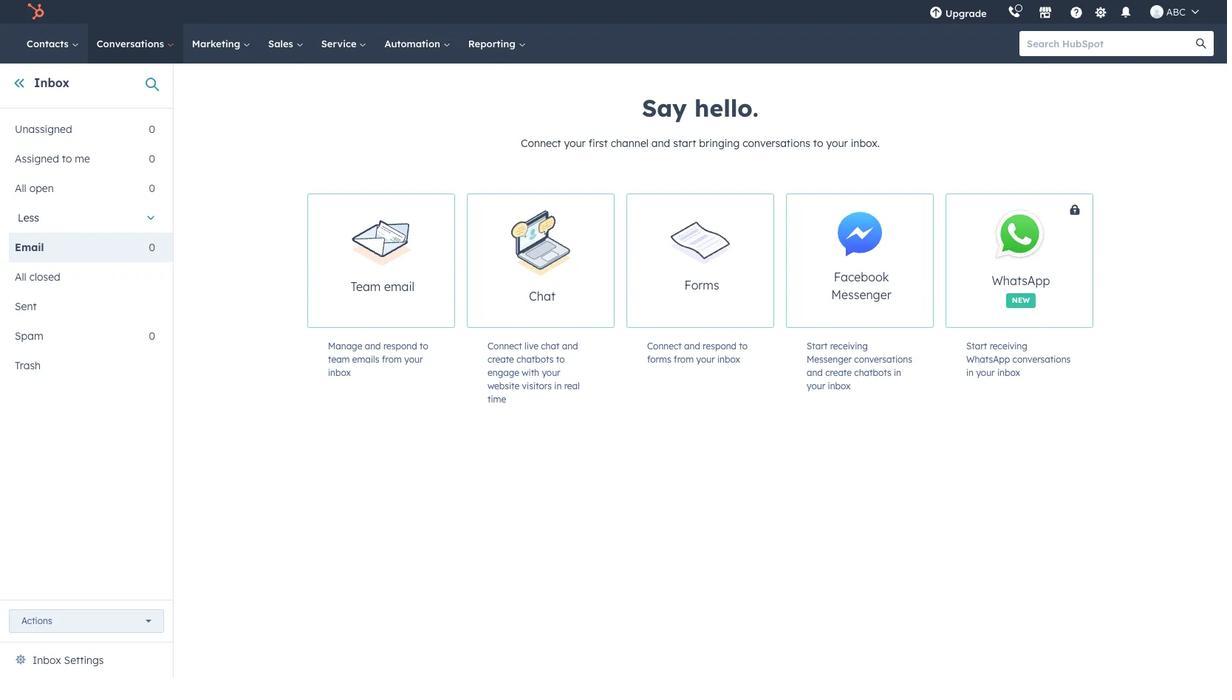 Task type: vqa. For each thing, say whether or not it's contained in the screenshot.
chat
yes



Task type: locate. For each thing, give the bounding box(es) containing it.
respond inside manage and respond to team emails from your inbox
[[383, 341, 417, 352]]

receiving inside 'start receiving messenger conversations and create chatbots in your inbox'
[[830, 341, 868, 352]]

messenger inside 'start receiving messenger conversations and create chatbots in your inbox'
[[807, 354, 852, 365]]

service
[[321, 38, 359, 50]]

time
[[488, 394, 506, 405]]

2 horizontal spatial conversations
[[1013, 354, 1071, 365]]

1 receiving from the left
[[830, 341, 868, 352]]

in
[[894, 367, 901, 378], [966, 367, 974, 378], [554, 380, 562, 392]]

Team email checkbox
[[307, 194, 455, 328]]

None checkbox
[[946, 194, 1148, 328]]

0 vertical spatial whatsapp
[[992, 273, 1050, 288]]

from
[[382, 354, 402, 365], [674, 354, 694, 365]]

service link
[[312, 24, 376, 64]]

connect
[[521, 137, 561, 150], [488, 341, 522, 352], [647, 341, 682, 352]]

1 horizontal spatial receiving
[[990, 341, 1028, 352]]

respond for team email
[[383, 341, 417, 352]]

2 start from the left
[[966, 341, 987, 352]]

start
[[673, 137, 696, 150]]

start
[[807, 341, 828, 352], [966, 341, 987, 352]]

messenger inside checkbox
[[831, 287, 891, 302]]

respond
[[383, 341, 417, 352], [703, 341, 737, 352]]

1 vertical spatial chatbots
[[854, 367, 891, 378]]

1 vertical spatial whatsapp
[[966, 354, 1010, 365]]

email
[[384, 280, 415, 294]]

from right emails on the bottom
[[382, 354, 402, 365]]

5 0 from the top
[[149, 330, 155, 343]]

from right forms
[[674, 354, 694, 365]]

inbox for inbox settings
[[33, 654, 61, 667]]

start receiving messenger conversations and create chatbots in your inbox
[[807, 341, 912, 392]]

manage
[[328, 341, 362, 352]]

all left closed
[[15, 270, 26, 284]]

from inside connect and respond to forms from your inbox
[[674, 354, 694, 365]]

emails
[[352, 354, 379, 365]]

1 horizontal spatial respond
[[703, 341, 737, 352]]

0 vertical spatial chatbots
[[517, 354, 554, 365]]

inbox inside start receiving whatsapp conversations in your inbox
[[997, 367, 1020, 378]]

and inside connect live chat and create chatbots to engage with your website visitors in real time
[[562, 341, 578, 352]]

receiving inside start receiving whatsapp conversations in your inbox
[[990, 341, 1028, 352]]

create inside 'start receiving messenger conversations and create chatbots in your inbox'
[[825, 367, 852, 378]]

1 horizontal spatial chatbots
[[854, 367, 891, 378]]

sent
[[15, 300, 37, 313]]

receiving down "facebook messenger" at the top
[[830, 341, 868, 352]]

1 0 from the top
[[149, 123, 155, 136]]

1 horizontal spatial from
[[674, 354, 694, 365]]

conversations
[[743, 137, 810, 150], [854, 354, 912, 365], [1013, 354, 1071, 365]]

4 0 from the top
[[149, 241, 155, 254]]

visitors
[[522, 380, 552, 392]]

brad klo image
[[1150, 5, 1163, 18]]

1 respond from the left
[[383, 341, 417, 352]]

reporting
[[468, 38, 518, 50]]

1 horizontal spatial create
[[825, 367, 852, 378]]

0 horizontal spatial start
[[807, 341, 828, 352]]

inbox settings link
[[33, 652, 104, 669]]

all
[[15, 182, 26, 195], [15, 270, 26, 284]]

inbox
[[717, 354, 740, 365], [328, 367, 351, 378], [997, 367, 1020, 378], [828, 380, 851, 392]]

marketing link
[[183, 24, 259, 64]]

1 start from the left
[[807, 341, 828, 352]]

inbox left settings
[[33, 654, 61, 667]]

conversations inside start receiving whatsapp conversations in your inbox
[[1013, 354, 1071, 365]]

your inside 'start receiving messenger conversations and create chatbots in your inbox'
[[807, 380, 825, 392]]

0 horizontal spatial from
[[382, 354, 402, 365]]

all for all open
[[15, 182, 26, 195]]

help image
[[1070, 7, 1083, 20]]

conversations
[[97, 38, 167, 50]]

0 horizontal spatial receiving
[[830, 341, 868, 352]]

settings link
[[1092, 4, 1110, 20]]

0
[[149, 123, 155, 136], [149, 152, 155, 165], [149, 182, 155, 195], [149, 241, 155, 254], [149, 330, 155, 343]]

start for start receiving messenger conversations and create chatbots in your inbox
[[807, 341, 828, 352]]

connect inside connect and respond to forms from your inbox
[[647, 341, 682, 352]]

connect inside connect live chat and create chatbots to engage with your website visitors in real time
[[488, 341, 522, 352]]

1 vertical spatial create
[[825, 367, 852, 378]]

respond inside connect and respond to forms from your inbox
[[703, 341, 737, 352]]

create
[[488, 354, 514, 365], [825, 367, 852, 378]]

respond down forms
[[703, 341, 737, 352]]

2 0 from the top
[[149, 152, 155, 165]]

2 receiving from the left
[[990, 341, 1028, 352]]

notifications button
[[1113, 0, 1138, 24]]

0 horizontal spatial chatbots
[[517, 354, 554, 365]]

say
[[642, 93, 687, 123]]

real
[[564, 380, 580, 392]]

2 all from the top
[[15, 270, 26, 284]]

respond right manage at the left of the page
[[383, 341, 417, 352]]

0 for spam
[[149, 330, 155, 343]]

reporting link
[[459, 24, 535, 64]]

0 vertical spatial create
[[488, 354, 514, 365]]

inbox
[[34, 75, 70, 90], [33, 654, 61, 667]]

trash
[[15, 359, 41, 372]]

receiving
[[830, 341, 868, 352], [990, 341, 1028, 352]]

0 vertical spatial inbox
[[34, 75, 70, 90]]

start inside 'start receiving messenger conversations and create chatbots in your inbox'
[[807, 341, 828, 352]]

none checkbox containing whatsapp
[[946, 194, 1148, 328]]

hello.
[[695, 93, 759, 123]]

inbox down "contacts" link
[[34, 75, 70, 90]]

inbox inside 'start receiving messenger conversations and create chatbots in your inbox'
[[828, 380, 851, 392]]

marketing
[[192, 38, 243, 50]]

connect for forms
[[647, 341, 682, 352]]

0 vertical spatial all
[[15, 182, 26, 195]]

connect up engage
[[488, 341, 522, 352]]

all left open
[[15, 182, 26, 195]]

whatsapp
[[992, 273, 1050, 288], [966, 354, 1010, 365]]

conversations inside 'start receiving messenger conversations and create chatbots in your inbox'
[[854, 354, 912, 365]]

1 horizontal spatial start
[[966, 341, 987, 352]]

your
[[564, 137, 586, 150], [826, 137, 848, 150], [404, 354, 423, 365], [696, 354, 715, 365], [542, 367, 560, 378], [976, 367, 995, 378], [807, 380, 825, 392]]

to
[[813, 137, 823, 150], [62, 152, 72, 165], [420, 341, 428, 352], [739, 341, 748, 352], [556, 354, 565, 365]]

0 horizontal spatial in
[[554, 380, 562, 392]]

2 from from the left
[[674, 354, 694, 365]]

connect up forms
[[647, 341, 682, 352]]

menu
[[919, 0, 1209, 24]]

messenger
[[831, 287, 891, 302], [807, 354, 852, 365]]

create inside connect live chat and create chatbots to engage with your website visitors in real time
[[488, 354, 514, 365]]

sent button
[[9, 292, 155, 321]]

Forms checkbox
[[627, 194, 774, 328]]

1 vertical spatial all
[[15, 270, 26, 284]]

3 0 from the top
[[149, 182, 155, 195]]

team
[[351, 280, 381, 294]]

calling icon image
[[1008, 6, 1021, 19]]

less
[[18, 211, 39, 225]]

receiving for whatsapp
[[990, 341, 1028, 352]]

0 horizontal spatial conversations
[[743, 137, 810, 150]]

chatbots
[[517, 354, 554, 365], [854, 367, 891, 378]]

1 from from the left
[[382, 354, 402, 365]]

start inside start receiving whatsapp conversations in your inbox
[[966, 341, 987, 352]]

team email
[[351, 280, 415, 294]]

chatbots inside connect live chat and create chatbots to engage with your website visitors in real time
[[517, 354, 554, 365]]

0 horizontal spatial respond
[[383, 341, 417, 352]]

1 all from the top
[[15, 182, 26, 195]]

chat
[[541, 341, 560, 352]]

2 horizontal spatial in
[[966, 367, 974, 378]]

your inside manage and respond to team emails from your inbox
[[404, 354, 423, 365]]

receiving down new
[[990, 341, 1028, 352]]

1 horizontal spatial in
[[894, 367, 901, 378]]

all closed button
[[9, 262, 155, 292]]

conversations for start receiving whatsapp conversations in your inbox
[[1013, 354, 1071, 365]]

all inside "all closed" button
[[15, 270, 26, 284]]

facebook
[[834, 270, 889, 284]]

respond for forms
[[703, 341, 737, 352]]

conversations for start receiving messenger conversations and create chatbots in your inbox
[[854, 354, 912, 365]]

menu containing abc
[[919, 0, 1209, 24]]

email
[[15, 241, 44, 254]]

0 horizontal spatial create
[[488, 354, 514, 365]]

and
[[652, 137, 670, 150], [365, 341, 381, 352], [562, 341, 578, 352], [684, 341, 700, 352], [807, 367, 823, 378]]

and inside manage and respond to team emails from your inbox
[[365, 341, 381, 352]]

calling icon button
[[1002, 2, 1027, 21]]

connect left first
[[521, 137, 561, 150]]

0 vertical spatial messenger
[[831, 287, 891, 302]]

inbox inside inbox settings link
[[33, 654, 61, 667]]

2 respond from the left
[[703, 341, 737, 352]]

1 vertical spatial inbox
[[33, 654, 61, 667]]

1 horizontal spatial conversations
[[854, 354, 912, 365]]

whatsapp inside start receiving whatsapp conversations in your inbox
[[966, 354, 1010, 365]]

all closed
[[15, 270, 60, 284]]

1 vertical spatial messenger
[[807, 354, 852, 365]]

to inside connect and respond to forms from your inbox
[[739, 341, 748, 352]]

0 for assigned to me
[[149, 152, 155, 165]]



Task type: describe. For each thing, give the bounding box(es) containing it.
start receiving whatsapp conversations in your inbox
[[966, 341, 1071, 378]]

whatsapp inside option
[[992, 273, 1050, 288]]

with
[[522, 367, 539, 378]]

inbox settings
[[33, 654, 104, 667]]

connect for chat
[[488, 341, 522, 352]]

and inside 'start receiving messenger conversations and create chatbots in your inbox'
[[807, 367, 823, 378]]

website
[[488, 380, 520, 392]]

say hello.
[[642, 93, 759, 123]]

inbox inside connect and respond to forms from your inbox
[[717, 354, 740, 365]]

abc button
[[1141, 0, 1208, 24]]

open
[[29, 182, 54, 195]]

sales
[[268, 38, 296, 50]]

in inside start receiving whatsapp conversations in your inbox
[[966, 367, 974, 378]]

inbox for inbox
[[34, 75, 70, 90]]

chat
[[529, 289, 556, 303]]

0 for all open
[[149, 182, 155, 195]]

your inside connect and respond to forms from your inbox
[[696, 354, 715, 365]]

help button
[[1064, 0, 1089, 24]]

hubspot image
[[27, 3, 44, 21]]

upgrade image
[[929, 7, 942, 20]]

from inside manage and respond to team emails from your inbox
[[382, 354, 402, 365]]

assigned to me
[[15, 152, 90, 165]]

forms
[[684, 278, 719, 293]]

settings
[[64, 654, 104, 667]]

automation link
[[376, 24, 459, 64]]

trash button
[[9, 351, 155, 380]]

whatsapp new
[[992, 273, 1050, 305]]

connect live chat and create chatbots to engage with your website visitors in real time
[[488, 341, 580, 405]]

spam
[[15, 330, 43, 343]]

assigned
[[15, 152, 59, 165]]

search button
[[1189, 31, 1214, 56]]

0 for email
[[149, 241, 155, 254]]

chatbots inside 'start receiving messenger conversations and create chatbots in your inbox'
[[854, 367, 891, 378]]

bringing
[[699, 137, 740, 150]]

me
[[75, 152, 90, 165]]

abc
[[1166, 6, 1186, 18]]

marketplaces button
[[1030, 0, 1061, 24]]

your inside connect live chat and create chatbots to engage with your website visitors in real time
[[542, 367, 560, 378]]

to inside connect live chat and create chatbots to engage with your website visitors in real time
[[556, 354, 565, 365]]

closed
[[29, 270, 60, 284]]

forms
[[647, 354, 671, 365]]

team
[[328, 354, 350, 365]]

sales link
[[259, 24, 312, 64]]

unassigned
[[15, 123, 72, 136]]

marketplaces image
[[1039, 7, 1052, 20]]

connect your first channel and start bringing conversations to your inbox.
[[521, 137, 880, 150]]

hubspot link
[[18, 3, 55, 21]]

channel
[[611, 137, 649, 150]]

to inside manage and respond to team emails from your inbox
[[420, 341, 428, 352]]

conversations link
[[88, 24, 183, 64]]

new
[[1012, 295, 1030, 305]]

first
[[589, 137, 608, 150]]

manage and respond to team emails from your inbox
[[328, 341, 428, 378]]

contacts link
[[18, 24, 88, 64]]

start for start receiving whatsapp conversations in your inbox
[[966, 341, 987, 352]]

upgrade
[[945, 7, 987, 19]]

live
[[525, 341, 539, 352]]

actions button
[[9, 610, 164, 633]]

inbox.
[[851, 137, 880, 150]]

Chat checkbox
[[467, 194, 615, 328]]

all for all closed
[[15, 270, 26, 284]]

Search HubSpot search field
[[1020, 31, 1201, 56]]

your inside start receiving whatsapp conversations in your inbox
[[976, 367, 995, 378]]

inbox inside manage and respond to team emails from your inbox
[[328, 367, 351, 378]]

in inside connect live chat and create chatbots to engage with your website visitors in real time
[[554, 380, 562, 392]]

connect and respond to forms from your inbox
[[647, 341, 748, 365]]

receiving for messenger
[[830, 341, 868, 352]]

actions
[[21, 615, 52, 627]]

Facebook Messenger checkbox
[[786, 194, 934, 328]]

all open
[[15, 182, 54, 195]]

and inside connect and respond to forms from your inbox
[[684, 341, 700, 352]]

automation
[[385, 38, 443, 50]]

engage
[[488, 367, 519, 378]]

search image
[[1196, 38, 1206, 49]]

facebook messenger
[[831, 270, 891, 302]]

settings image
[[1094, 6, 1108, 20]]

0 for unassigned
[[149, 123, 155, 136]]

contacts
[[27, 38, 71, 50]]

notifications image
[[1119, 7, 1132, 20]]

in inside 'start receiving messenger conversations and create chatbots in your inbox'
[[894, 367, 901, 378]]



